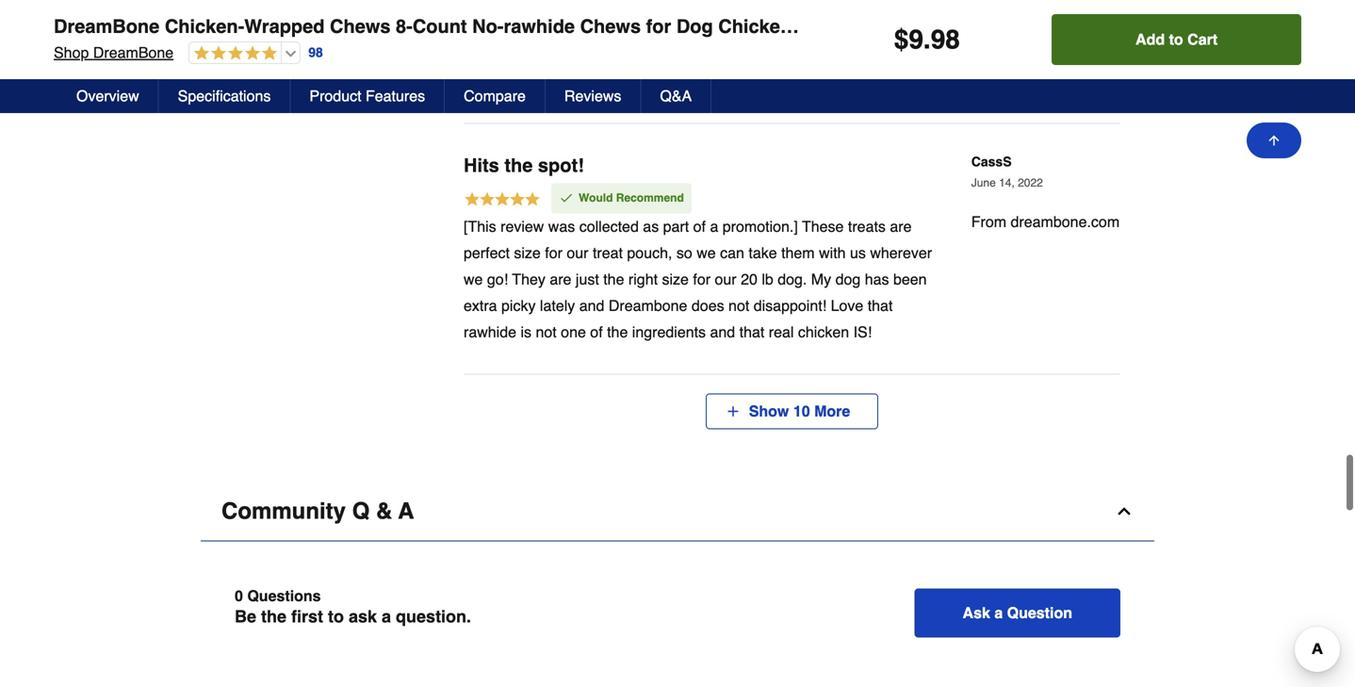 Task type: locate. For each thing, give the bounding box(es) containing it.
specifications button
[[159, 79, 291, 113]]

for
[[646, 16, 672, 37], [545, 244, 563, 261], [693, 270, 711, 288]]

of
[[694, 218, 706, 235], [590, 323, 603, 341]]

0 horizontal spatial and
[[580, 297, 605, 314]]

checkmark image
[[559, 190, 574, 205]]

a for promotion.]
[[710, 218, 719, 235]]

for left dog
[[646, 16, 672, 37]]

0 vertical spatial dreambone
[[54, 16, 160, 37]]

june
[[972, 176, 996, 190]]

&
[[376, 498, 393, 524]]

0 horizontal spatial a
[[382, 607, 391, 626]]

hits the spot!
[[464, 155, 584, 176]]

$
[[894, 25, 909, 55]]

rawhide up "compare" "button"
[[504, 16, 575, 37]]

1 vertical spatial size
[[662, 270, 689, 288]]

hits
[[464, 155, 499, 176]]

1 vertical spatial our
[[715, 270, 737, 288]]

a inside "0 questions be the first to ask a question."
[[382, 607, 391, 626]]

a inside [this review was collected as part of a promotion.] these treats are perfect size for our treat pouch, so we can take them with us wherever we go! they are just the right size for our 20 lb dog. my dog has been extra picky lately and dreambone does not disappoint! love that rawhide is not one of the ingredients and that real chicken is!
[[710, 218, 719, 235]]

part
[[663, 218, 689, 235]]

1 horizontal spatial a
[[710, 218, 719, 235]]

features
[[366, 87, 425, 105]]

chicken
[[798, 323, 850, 341]]

of right part
[[694, 218, 706, 235]]

to left ask
[[328, 607, 344, 626]]

size up they
[[514, 244, 541, 261]]

1 vertical spatial rawhide
[[464, 323, 517, 341]]

1 horizontal spatial and
[[710, 323, 736, 341]]

product features
[[310, 87, 425, 105]]

of right one
[[590, 323, 603, 341]]

0 horizontal spatial to
[[328, 607, 344, 626]]

add
[[1136, 31, 1165, 48]]

1 horizontal spatial for
[[646, 16, 672, 37]]

1 horizontal spatial of
[[694, 218, 706, 235]]

0 vertical spatial are
[[890, 218, 912, 235]]

picky
[[502, 297, 536, 314]]

to
[[1170, 31, 1184, 48], [328, 607, 344, 626]]

0 horizontal spatial we
[[464, 270, 483, 288]]

casss
[[972, 154, 1012, 169]]

and down does
[[710, 323, 736, 341]]

arrow up image
[[1267, 133, 1282, 148]]

the down questions
[[261, 607, 287, 626]]

0 horizontal spatial 98
[[308, 45, 323, 60]]

0 vertical spatial that
[[868, 297, 893, 314]]

dreambone up overview button
[[93, 44, 174, 61]]

1 horizontal spatial not
[[729, 297, 750, 314]]

1 vertical spatial dreambone
[[93, 44, 174, 61]]

rawhide down extra
[[464, 323, 517, 341]]

the inside "0 questions be the first to ask a question."
[[261, 607, 287, 626]]

0 horizontal spatial our
[[567, 244, 589, 261]]

be
[[235, 607, 256, 626]]

a inside button
[[995, 604, 1003, 622]]

from
[[972, 213, 1007, 231]]

1 vertical spatial are
[[550, 270, 572, 288]]

98 down wrapped
[[308, 45, 323, 60]]

to inside "0 questions be the first to ask a question."
[[328, 607, 344, 626]]

are
[[890, 218, 912, 235], [550, 270, 572, 288]]

chews left 8-
[[330, 16, 391, 37]]

are up wherever
[[890, 218, 912, 235]]

14,
[[999, 176, 1015, 190]]

2 vertical spatial for
[[693, 270, 711, 288]]

1 horizontal spatial our
[[715, 270, 737, 288]]

1 vertical spatial not
[[536, 323, 557, 341]]

dreambone
[[54, 16, 160, 37], [93, 44, 174, 61]]

chevron up image
[[1115, 502, 1134, 521]]

would recommend
[[579, 192, 684, 205]]

no-
[[472, 16, 504, 37]]

we right so
[[697, 244, 716, 261]]

0 horizontal spatial for
[[545, 244, 563, 261]]

0 vertical spatial we
[[697, 244, 716, 261]]

was
[[548, 218, 575, 235]]

reviews button
[[546, 79, 641, 113]]

0 vertical spatial to
[[1170, 31, 1184, 48]]

so
[[677, 244, 693, 261]]

and
[[580, 297, 605, 314], [710, 323, 736, 341]]

and down the just
[[580, 297, 605, 314]]

specifications
[[178, 87, 271, 105]]

dreambone up shop dreambone
[[54, 16, 160, 37]]

$ 9 . 98
[[894, 25, 961, 55]]

2 horizontal spatial a
[[995, 604, 1003, 622]]

rawhide inside [this review was collected as part of a promotion.] these treats are perfect size for our treat pouch, so we can take them with us wherever we go! they are just the right size for our 20 lb dog. my dog has been extra picky lately and dreambone does not disappoint! love that rawhide is not one of the ingredients and that real chicken is!
[[464, 323, 517, 341]]

not right the is
[[536, 323, 557, 341]]

spot!
[[538, 155, 584, 176]]

chews up reviews
[[580, 16, 641, 37]]

product
[[310, 87, 362, 105]]

1 vertical spatial to
[[328, 607, 344, 626]]

1 vertical spatial of
[[590, 323, 603, 341]]

0 horizontal spatial not
[[536, 323, 557, 341]]

to right add
[[1170, 31, 1184, 48]]

for up does
[[693, 270, 711, 288]]

question
[[1007, 604, 1073, 622]]

collected
[[580, 218, 639, 235]]

0 horizontal spatial chews
[[330, 16, 391, 37]]

0 vertical spatial not
[[729, 297, 750, 314]]

dog
[[677, 16, 713, 37]]

for down "was"
[[545, 244, 563, 261]]

0 vertical spatial our
[[567, 244, 589, 261]]

that
[[868, 297, 893, 314], [740, 323, 765, 341]]

community
[[222, 498, 346, 524]]

shop
[[54, 44, 89, 61]]

dog
[[836, 270, 861, 288]]

1 horizontal spatial that
[[868, 297, 893, 314]]

we left go!
[[464, 270, 483, 288]]

extra
[[464, 297, 497, 314]]

size down so
[[662, 270, 689, 288]]

our
[[567, 244, 589, 261], [715, 270, 737, 288]]

1 horizontal spatial chews
[[580, 16, 641, 37]]

chews
[[330, 16, 391, 37], [580, 16, 641, 37]]

are up lately
[[550, 270, 572, 288]]

them
[[782, 244, 815, 261]]

0 horizontal spatial are
[[550, 270, 572, 288]]

treat
[[593, 244, 623, 261]]

size
[[514, 244, 541, 261], [662, 270, 689, 288]]

our up the just
[[567, 244, 589, 261]]

5 stars image
[[464, 190, 541, 211]]

[this
[[464, 218, 497, 235]]

0 horizontal spatial that
[[740, 323, 765, 341]]

0 vertical spatial size
[[514, 244, 541, 261]]

0 horizontal spatial size
[[514, 244, 541, 261]]

1 horizontal spatial size
[[662, 270, 689, 288]]

the right the hits
[[505, 155, 533, 176]]

q&a button
[[641, 79, 712, 113]]

1 chews from the left
[[330, 16, 391, 37]]

a
[[710, 218, 719, 235], [995, 604, 1003, 622], [382, 607, 391, 626]]

us
[[850, 244, 866, 261]]

98
[[931, 25, 961, 55], [308, 45, 323, 60]]

(8-
[[859, 16, 882, 37]]

that left real
[[740, 323, 765, 341]]

that down "has"
[[868, 297, 893, 314]]

4.9 stars image
[[190, 45, 277, 63]]

wherever
[[870, 244, 932, 261]]

1 horizontal spatial to
[[1170, 31, 1184, 48]]

98 right 9
[[931, 25, 961, 55]]

0 vertical spatial and
[[580, 297, 605, 314]]

question.
[[396, 607, 471, 626]]

our left the 20
[[715, 270, 737, 288]]

not down the 20
[[729, 297, 750, 314]]

0 vertical spatial for
[[646, 16, 672, 37]]



Task type: describe. For each thing, give the bounding box(es) containing it.
plus image
[[726, 404, 741, 419]]

from dreambone.com
[[972, 213, 1120, 231]]

the down dreambone
[[607, 323, 628, 341]]

community q & a button
[[201, 482, 1155, 541]]

one
[[561, 323, 586, 341]]

show
[[749, 402, 789, 420]]

2 chews from the left
[[580, 16, 641, 37]]

ask a question button
[[915, 589, 1121, 638]]

dreambone.com
[[1011, 213, 1120, 231]]

20
[[741, 270, 758, 288]]

questions
[[247, 587, 321, 605]]

promotion.]
[[723, 218, 798, 235]]

1 horizontal spatial 98
[[931, 25, 961, 55]]

to inside button
[[1170, 31, 1184, 48]]

just
[[576, 270, 599, 288]]

my
[[812, 270, 832, 288]]

right
[[629, 270, 658, 288]]

the right the just
[[604, 270, 625, 288]]

treats
[[848, 218, 886, 235]]

review
[[501, 218, 544, 235]]

ask a question
[[963, 604, 1073, 622]]

0 vertical spatial rawhide
[[504, 16, 575, 37]]

compare
[[464, 87, 526, 105]]

chicken
[[719, 16, 792, 37]]

compare button
[[445, 79, 546, 113]]

first
[[291, 607, 323, 626]]

cart
[[1188, 31, 1218, 48]]

pouch,
[[627, 244, 673, 261]]

love
[[831, 297, 864, 314]]

is!
[[854, 323, 872, 341]]

go!
[[487, 270, 508, 288]]

q&a
[[660, 87, 692, 105]]

with
[[819, 244, 846, 261]]

does
[[692, 297, 725, 314]]

2 horizontal spatial for
[[693, 270, 711, 288]]

1 vertical spatial and
[[710, 323, 736, 341]]

lately
[[540, 297, 575, 314]]

dog.
[[778, 270, 807, 288]]

take
[[749, 244, 777, 261]]

dreambone
[[609, 297, 688, 314]]

as
[[643, 218, 659, 235]]

count)
[[882, 16, 943, 37]]

1 vertical spatial that
[[740, 323, 765, 341]]

.
[[924, 25, 931, 55]]

a
[[398, 498, 414, 524]]

9
[[909, 25, 924, 55]]

community q & a
[[222, 498, 414, 524]]

these
[[802, 218, 844, 235]]

wrapped
[[244, 16, 325, 37]]

overview
[[76, 87, 139, 105]]

real
[[769, 323, 794, 341]]

ask
[[963, 604, 991, 622]]

a for question.
[[382, 607, 391, 626]]

reviews
[[565, 87, 622, 105]]

[this review was collected as part of a promotion.] these treats are perfect size for our treat pouch, so we can take them with us wherever we go! they are just the right size for our 20 lb dog. my dog has been extra picky lately and dreambone does not disappoint! love that rawhide is not one of the ingredients and that real chicken is!
[[464, 218, 932, 341]]

perfect
[[464, 244, 510, 261]]

chicken-
[[165, 16, 244, 37]]

disappoint!
[[754, 297, 827, 314]]

1 vertical spatial for
[[545, 244, 563, 261]]

add to cart
[[1136, 31, 1218, 48]]

ingredients
[[632, 323, 706, 341]]

1 horizontal spatial we
[[697, 244, 716, 261]]

0
[[235, 587, 243, 605]]

can
[[720, 244, 745, 261]]

is
[[521, 323, 532, 341]]

recommend
[[616, 192, 684, 205]]

count
[[413, 16, 467, 37]]

2022
[[1018, 176, 1043, 190]]

casss june 14, 2022
[[972, 154, 1043, 190]]

0 vertical spatial of
[[694, 218, 706, 235]]

10
[[794, 402, 810, 420]]

8-
[[396, 16, 413, 37]]

more
[[815, 402, 851, 420]]

lb
[[762, 270, 774, 288]]

overview button
[[58, 79, 159, 113]]

0 questions be the first to ask a question.
[[235, 587, 471, 626]]

add to cart button
[[1052, 14, 1302, 65]]

1 horizontal spatial are
[[890, 218, 912, 235]]

0 horizontal spatial of
[[590, 323, 603, 341]]

1 vertical spatial we
[[464, 270, 483, 288]]

would
[[579, 192, 613, 205]]

dreambone chicken-wrapped chews 8-count no-rawhide chews for dog chicken flavor (8-count)
[[54, 16, 943, 37]]

ask
[[349, 607, 377, 626]]

been
[[894, 270, 927, 288]]

they
[[512, 270, 546, 288]]

shop dreambone
[[54, 44, 174, 61]]

q
[[352, 498, 370, 524]]



Task type: vqa. For each thing, say whether or not it's contained in the screenshot.
left 'Waterers'
no



